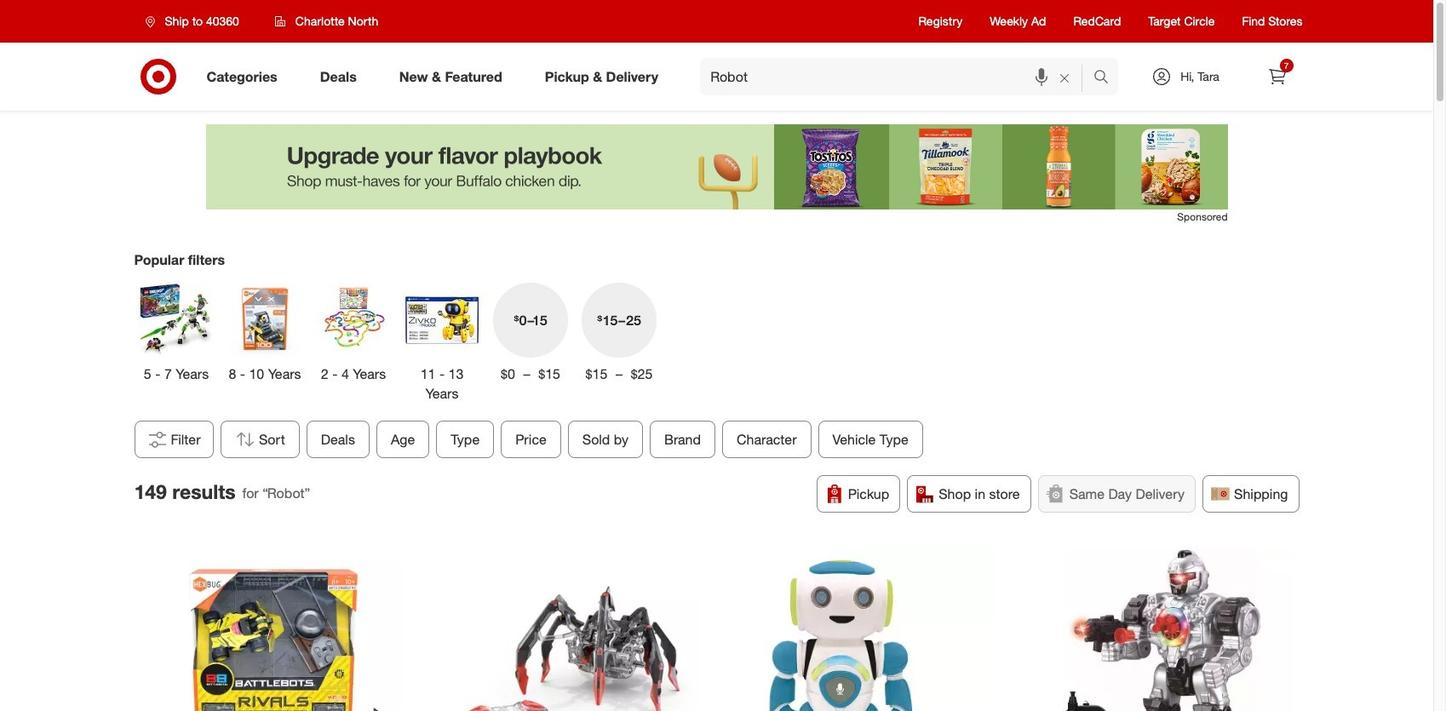 Task type: vqa. For each thing, say whether or not it's contained in the screenshot.
Robot Police Remote Control Toy Shoots Missiles Walks Talks and Dances with Flashing Lights 10 Functions - Play22Usa IMAGE
yes



Task type: describe. For each thing, give the bounding box(es) containing it.
What can we help you find? suggestions appear below search field
[[701, 58, 1098, 95]]



Task type: locate. For each thing, give the bounding box(es) containing it.
hexbug black widow image
[[437, 550, 700, 711], [437, 550, 700, 711]]

robot police remote control toy shoots missiles walks talks and dances with flashing lights 10 functions - play22usa image
[[1030, 550, 1293, 711], [1030, 550, 1293, 711]]

hexbug battlebots rivals 6.0 (rusty / hypershock) image
[[141, 550, 404, 711], [141, 550, 404, 711]]

lexibook powerman jr. stem robot image
[[734, 550, 997, 711], [734, 550, 997, 711]]

advertisement element
[[206, 124, 1228, 210]]



